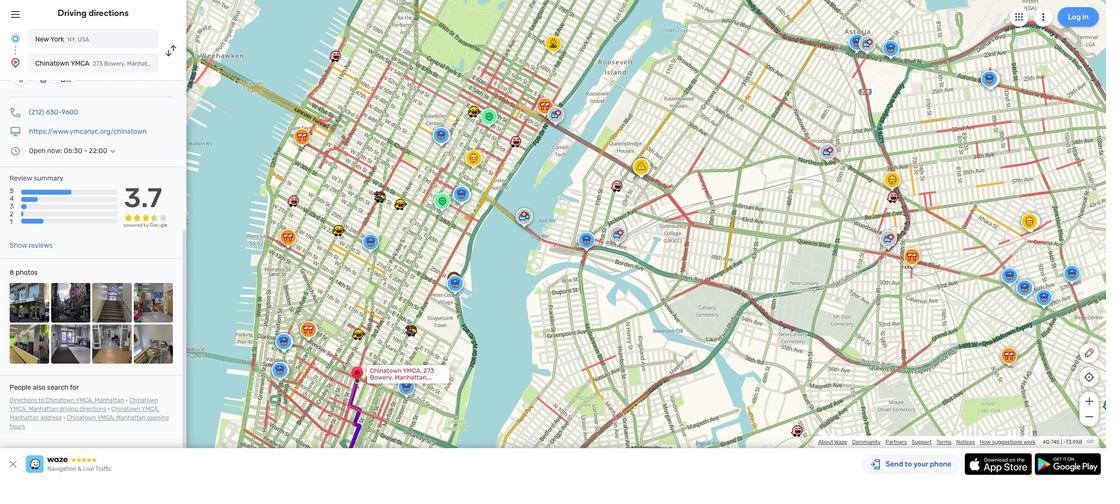 Task type: describe. For each thing, give the bounding box(es) containing it.
2
[[10, 210, 14, 219]]

link image
[[1087, 438, 1095, 446]]

manhattan for chinatown ymca, manhattan address
[[10, 415, 39, 422]]

how
[[981, 439, 992, 446]]

chinatown ymca, manhattan opening hours
[[10, 415, 169, 430]]

waze
[[835, 439, 848, 446]]

driving
[[58, 8, 87, 18]]

navigation & live traffic
[[47, 466, 112, 473]]

273 for ymca
[[93, 60, 103, 67]]

22:00
[[89, 147, 107, 155]]

chinatown for chinatown ymca, manhattan opening hours
[[67, 415, 96, 422]]

directions inside 'chinatown ymca, manhattan driving directions'
[[79, 406, 106, 413]]

open
[[29, 147, 46, 155]]

work
[[1024, 439, 1036, 446]]

40.745
[[1044, 439, 1060, 446]]

zoom in image
[[1084, 396, 1096, 407]]

open now: 06:30 - 22:00 button
[[29, 147, 119, 155]]

suggestions
[[993, 439, 1023, 446]]

chinatown for chinatown ymca, manhattan driving directions
[[129, 397, 158, 404]]

image 1 of chinatown ymca, manhattan image
[[10, 283, 49, 323]]

630-
[[46, 108, 62, 116]]

(212) 630-9600
[[29, 108, 78, 116]]

manhattan up chinatown ymca, manhattan address
[[95, 397, 124, 404]]

chinatown ymca, manhattan driving directions link
[[10, 397, 158, 413]]

states for ymca
[[179, 60, 196, 67]]

support link
[[912, 439, 932, 446]]

0 horizontal spatial -
[[84, 147, 87, 155]]

new
[[35, 35, 49, 44]]

manhattan, for ymca,
[[395, 374, 428, 381]]

live
[[83, 466, 94, 473]]

273 for ymca,
[[424, 367, 434, 375]]

https://www.ymcanyc.org/chinatown
[[29, 128, 147, 136]]

chinatown for chinatown ymca, 273 bowery, manhattan, united states
[[370, 367, 402, 375]]

3
[[10, 203, 14, 211]]

york
[[50, 35, 64, 44]]

chinatown for chinatown ymca 273 bowery, manhattan, united states
[[35, 59, 69, 68]]

community link
[[853, 439, 881, 446]]

ymca, for directions
[[10, 406, 27, 413]]

about
[[819, 439, 834, 446]]

1 horizontal spatial -
[[1064, 439, 1067, 446]]

review
[[10, 174, 32, 183]]

people also search for
[[10, 384, 79, 392]]

pencil image
[[1084, 348, 1096, 359]]

people
[[10, 384, 31, 392]]

ymca
[[71, 59, 90, 68]]

how suggestions work link
[[981, 439, 1036, 446]]

address
[[40, 415, 62, 422]]

ymca, for hours
[[97, 415, 115, 422]]

new york ny, usa
[[35, 35, 89, 44]]

computer image
[[10, 126, 21, 138]]

directions
[[10, 397, 37, 404]]

chinatown ymca, 273 bowery, manhattan, united states
[[370, 367, 434, 388]]

40.745 | -73.958
[[1044, 439, 1083, 446]]

directions to chinatown ymca, manhattan link
[[10, 397, 124, 404]]

06:30
[[64, 147, 82, 155]]

states for ymca,
[[391, 381, 410, 388]]

image 5 of chinatown ymca, manhattan image
[[10, 325, 49, 364]]

bowery, for ymca,
[[370, 374, 394, 381]]

image 2 of chinatown ymca, manhattan image
[[51, 283, 90, 323]]

8
[[10, 269, 14, 277]]

5 4 3 2 1
[[10, 187, 14, 226]]

9600
[[61, 108, 78, 116]]

opening
[[147, 415, 169, 422]]

&
[[78, 466, 82, 473]]



Task type: vqa. For each thing, say whether or not it's contained in the screenshot.
the 273
yes



Task type: locate. For each thing, give the bounding box(es) containing it.
0 horizontal spatial united
[[159, 60, 177, 67]]

(212) 630-9600 link
[[29, 108, 78, 116]]

show
[[10, 242, 27, 250]]

review summary
[[10, 174, 63, 183]]

bowery, inside chinatown ymca 273 bowery, manhattan, united states
[[104, 60, 126, 67]]

0 horizontal spatial 273
[[93, 60, 103, 67]]

bowery, inside chinatown ymca, 273 bowery, manhattan, united states
[[370, 374, 394, 381]]

ymca, inside 'chinatown ymca, manhattan driving directions'
[[10, 406, 27, 413]]

terms link
[[937, 439, 952, 446]]

states inside chinatown ymca, 273 bowery, manhattan, united states
[[391, 381, 410, 388]]

ny,
[[68, 36, 76, 43]]

ymca, for manhattan,
[[403, 367, 422, 375]]

273
[[93, 60, 103, 67], [424, 367, 434, 375]]

image 6 of chinatown ymca, manhattan image
[[51, 325, 90, 364]]

manhattan up hours
[[10, 415, 39, 422]]

1 horizontal spatial bowery,
[[370, 374, 394, 381]]

- left 22:00
[[84, 147, 87, 155]]

chinatown inside chinatown ymca, 273 bowery, manhattan, united states
[[370, 367, 402, 375]]

1
[[10, 218, 13, 226]]

image 4 of chinatown ymca, manhattan image
[[134, 283, 173, 323]]

now:
[[47, 147, 62, 155]]

x image
[[7, 459, 19, 470]]

chinatown inside chinatown ymca, manhattan opening hours
[[67, 415, 96, 422]]

manhattan inside chinatown ymca, manhattan address
[[10, 415, 39, 422]]

notices link
[[957, 439, 976, 446]]

0 vertical spatial 273
[[93, 60, 103, 67]]

- right |
[[1064, 439, 1067, 446]]

0 vertical spatial -
[[84, 147, 87, 155]]

1 vertical spatial states
[[391, 381, 410, 388]]

bowery,
[[104, 60, 126, 67], [370, 374, 394, 381]]

ymca, inside chinatown ymca, manhattan opening hours
[[97, 415, 115, 422]]

summary
[[34, 174, 63, 183]]

-
[[84, 147, 87, 155], [1064, 439, 1067, 446]]

open now: 06:30 - 22:00
[[29, 147, 107, 155]]

support
[[912, 439, 932, 446]]

to
[[38, 397, 44, 404]]

united inside chinatown ymca 273 bowery, manhattan, united states
[[159, 60, 177, 67]]

united
[[159, 60, 177, 67], [370, 381, 390, 388]]

1 vertical spatial bowery,
[[370, 374, 394, 381]]

image 3 of chinatown ymca, manhattan image
[[92, 283, 132, 323]]

0 vertical spatial manhattan,
[[127, 60, 158, 67]]

also
[[33, 384, 45, 392]]

terms
[[937, 439, 952, 446]]

ymca, inside chinatown ymca, 273 bowery, manhattan, united states
[[403, 367, 422, 375]]

(212)
[[29, 108, 44, 116]]

0 horizontal spatial manhattan,
[[127, 60, 158, 67]]

ymca, inside chinatown ymca, manhattan address
[[142, 406, 159, 413]]

chinatown ymca 273 bowery, manhattan, united states
[[35, 59, 196, 68]]

273 inside chinatown ymca, 273 bowery, manhattan, united states
[[424, 367, 434, 375]]

https://www.ymcanyc.org/chinatown link
[[29, 128, 147, 136]]

united inside chinatown ymca, 273 bowery, manhattan, united states
[[370, 381, 390, 388]]

ymca,
[[403, 367, 422, 375], [76, 397, 93, 404], [10, 406, 27, 413], [142, 406, 159, 413], [97, 415, 115, 422]]

4
[[10, 195, 14, 203]]

notices
[[957, 439, 976, 446]]

manhattan inside 'chinatown ymca, manhattan driving directions'
[[29, 406, 58, 413]]

bowery, for ymca
[[104, 60, 126, 67]]

image 8 of chinatown ymca, manhattan image
[[134, 325, 173, 364]]

current location image
[[10, 33, 21, 44]]

hours
[[10, 423, 25, 430]]

chinatown
[[35, 59, 69, 68], [370, 367, 402, 375], [45, 397, 75, 404], [129, 397, 158, 404], [111, 406, 141, 413], [67, 415, 96, 422]]

chinatown for chinatown ymca, manhattan address
[[111, 406, 141, 413]]

manhattan
[[95, 397, 124, 404], [29, 406, 58, 413], [10, 415, 39, 422], [116, 415, 146, 422]]

1 vertical spatial manhattan,
[[395, 374, 428, 381]]

chinatown ymca, manhattan address link
[[10, 406, 159, 422]]

0 vertical spatial directions
[[89, 8, 129, 18]]

photos
[[16, 269, 38, 277]]

community
[[853, 439, 881, 446]]

1 horizontal spatial manhattan,
[[395, 374, 428, 381]]

show reviews
[[10, 242, 53, 250]]

manhattan left opening
[[116, 415, 146, 422]]

chinatown ymca, manhattan opening hours link
[[10, 415, 169, 430]]

3.7
[[124, 182, 162, 214]]

0 horizontal spatial states
[[179, 60, 196, 67]]

directions right driving on the top of page
[[89, 8, 129, 18]]

directions to chinatown ymca, manhattan
[[10, 397, 124, 404]]

call image
[[10, 107, 21, 118]]

chinatown inside chinatown ymca, manhattan address
[[111, 406, 141, 413]]

0 vertical spatial bowery,
[[104, 60, 126, 67]]

partners
[[886, 439, 908, 446]]

for
[[70, 384, 79, 392]]

directions
[[89, 8, 129, 18], [79, 406, 106, 413]]

0 horizontal spatial bowery,
[[104, 60, 126, 67]]

manhattan for chinatown ymca, manhattan driving directions
[[29, 406, 58, 413]]

zoom out image
[[1084, 411, 1096, 423]]

image 7 of chinatown ymca, manhattan image
[[92, 325, 132, 364]]

location image
[[10, 57, 21, 69]]

states inside chinatown ymca 273 bowery, manhattan, united states
[[179, 60, 196, 67]]

manhattan, inside chinatown ymca 273 bowery, manhattan, united states
[[127, 60, 158, 67]]

about waze community partners support terms notices how suggestions work
[[819, 439, 1036, 446]]

traffic
[[95, 466, 112, 473]]

manhattan down to
[[29, 406, 58, 413]]

manhattan, for ymca
[[127, 60, 158, 67]]

about waze link
[[819, 439, 848, 446]]

5
[[10, 187, 14, 195]]

manhattan, inside chinatown ymca, 273 bowery, manhattan, united states
[[395, 374, 428, 381]]

chinatown ymca, manhattan driving directions
[[10, 397, 158, 413]]

1 vertical spatial directions
[[79, 406, 106, 413]]

1 horizontal spatial states
[[391, 381, 410, 388]]

273 inside chinatown ymca 273 bowery, manhattan, united states
[[93, 60, 103, 67]]

0 vertical spatial states
[[179, 60, 196, 67]]

directions up chinatown ymca, manhattan opening hours
[[79, 406, 106, 413]]

manhattan,
[[127, 60, 158, 67], [395, 374, 428, 381]]

reviews
[[29, 242, 53, 250]]

manhattan inside chinatown ymca, manhattan opening hours
[[116, 415, 146, 422]]

|
[[1062, 439, 1063, 446]]

chinatown inside 'chinatown ymca, manhattan driving directions'
[[129, 397, 158, 404]]

1 vertical spatial 273
[[424, 367, 434, 375]]

0 vertical spatial united
[[159, 60, 177, 67]]

8 photos
[[10, 269, 38, 277]]

1 vertical spatial united
[[370, 381, 390, 388]]

manhattan for chinatown ymca, manhattan opening hours
[[116, 415, 146, 422]]

1 horizontal spatial united
[[370, 381, 390, 388]]

driving
[[59, 406, 78, 413]]

united for ymca
[[159, 60, 177, 67]]

1 vertical spatial -
[[1064, 439, 1067, 446]]

73.958
[[1067, 439, 1083, 446]]

navigation
[[47, 466, 76, 473]]

usa
[[78, 36, 89, 43]]

united for ymca,
[[370, 381, 390, 388]]

states
[[179, 60, 196, 67], [391, 381, 410, 388]]

driving directions
[[58, 8, 129, 18]]

1 horizontal spatial 273
[[424, 367, 434, 375]]

search
[[47, 384, 68, 392]]

clock image
[[10, 145, 21, 157]]

chevron down image
[[107, 147, 119, 155]]

partners link
[[886, 439, 908, 446]]

chinatown ymca, manhattan address
[[10, 406, 159, 422]]



